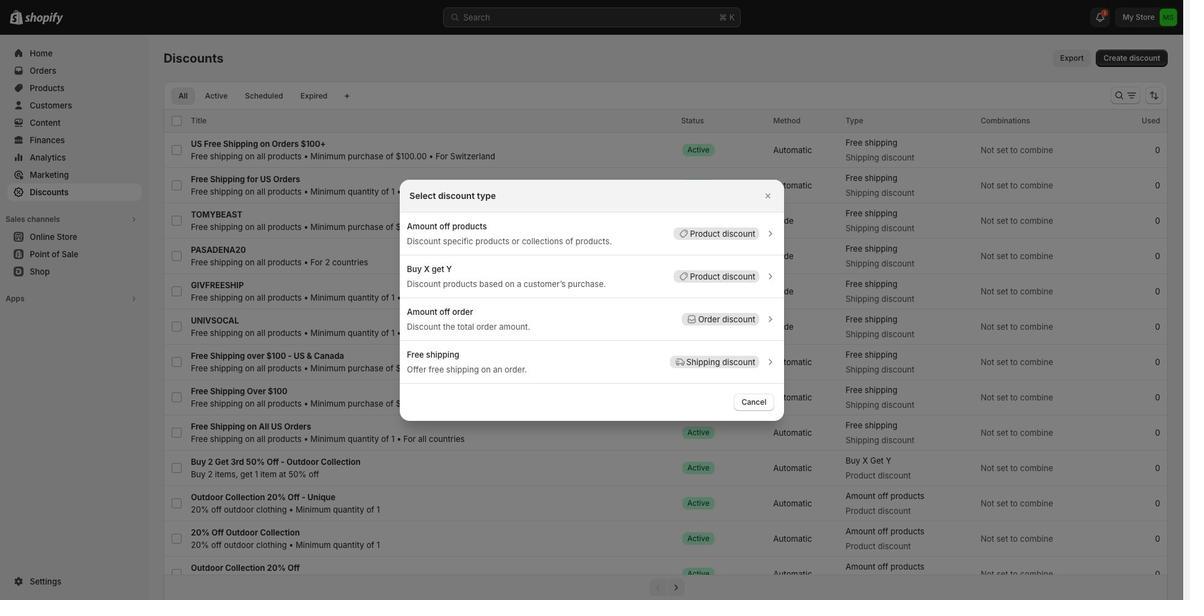 Task type: vqa. For each thing, say whether or not it's contained in the screenshot.
dialog
yes



Task type: describe. For each thing, give the bounding box(es) containing it.
pagination element
[[164, 575, 1168, 600]]



Task type: locate. For each thing, give the bounding box(es) containing it.
shopify image
[[25, 12, 63, 25]]

tab list
[[169, 87, 337, 105]]

dialog
[[0, 179, 1183, 421]]



